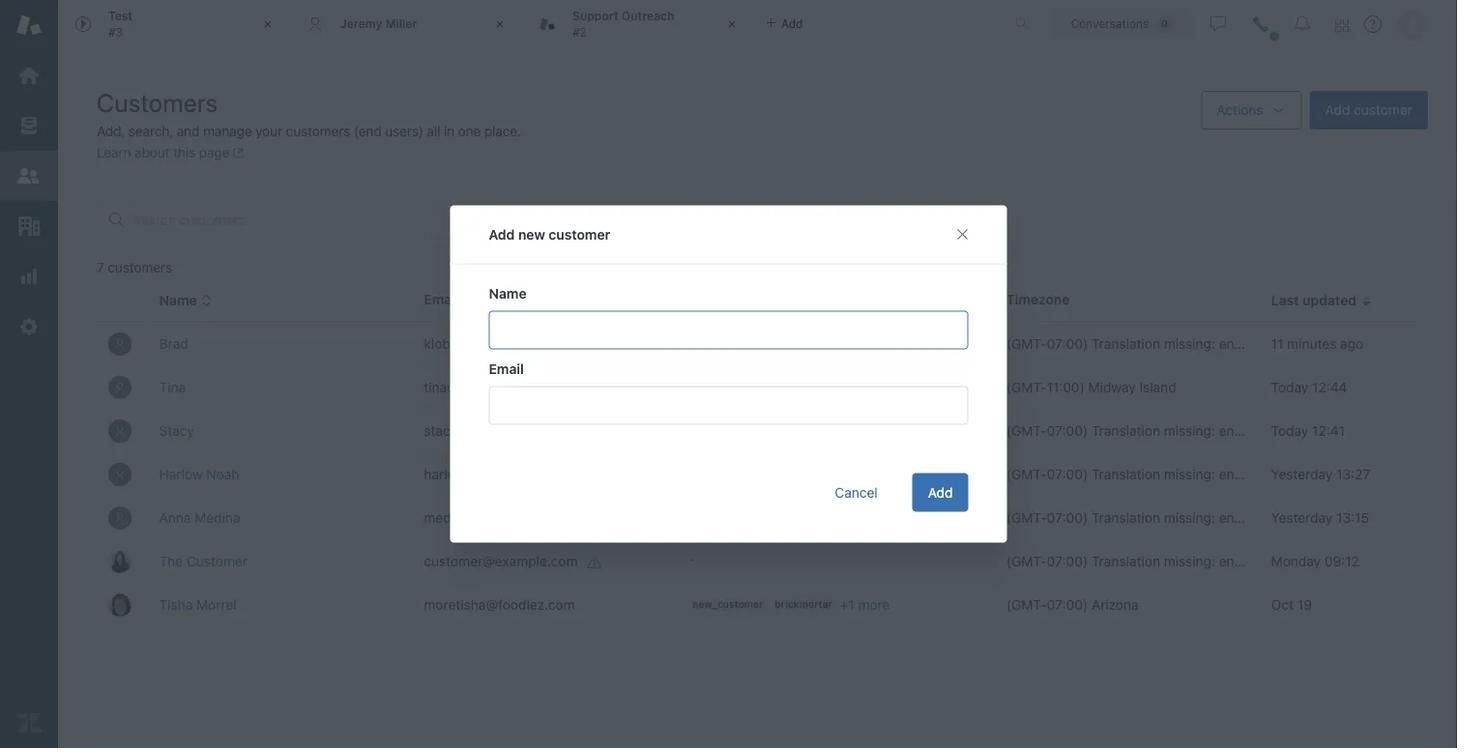 Task type: vqa. For each thing, say whether or not it's contained in the screenshot.
the Shared heading
no



Task type: describe. For each thing, give the bounding box(es) containing it.
jeremy miller tab
[[290, 0, 522, 48]]

7
[[97, 260, 104, 276]]

oct 19
[[1272, 597, 1312, 613]]

organizations image
[[16, 214, 42, 239]]

Name field
[[489, 311, 969, 350]]

island
[[1140, 380, 1177, 396]]

1.txt.timezone.america_los_a for 11 minutes ago
[[1278, 336, 1458, 352]]

stacy
[[159, 423, 194, 439]]

customer inside dialog
[[549, 226, 611, 242]]

translation for yesterday 13:27
[[1092, 467, 1161, 483]]

0 horizontal spatial customers
[[108, 260, 172, 276]]

tab containing support outreach
[[522, 0, 754, 48]]

09:12
[[1325, 554, 1360, 570]]

+1
[[840, 597, 855, 613]]

yesterday for yesterday 13:27
[[1272, 467, 1333, 483]]

new
[[518, 226, 545, 242]]

en- for monday 09:12
[[1219, 554, 1241, 570]]

cancel
[[835, 485, 878, 501]]

minutes
[[1287, 336, 1337, 352]]

add customer button
[[1310, 91, 1429, 130]]

miller
[[386, 17, 417, 30]]

1 horizontal spatial add
[[928, 485, 953, 501]]

views image
[[16, 113, 42, 138]]

harlownoah05@gmail.com
[[424, 466, 589, 482]]

tisha morrel link
[[159, 597, 237, 613]]

us- for monday 09:12
[[1241, 554, 1265, 570]]

anna medina link
[[159, 510, 240, 526]]

(gmt-07:00) arizona
[[1007, 597, 1139, 613]]

7 customers
[[97, 260, 172, 276]]

harlow noah link
[[159, 467, 239, 483]]

(gmt- for 11 minutes ago
[[1007, 336, 1047, 352]]

arizona
[[1092, 597, 1139, 613]]

missing: for monday 09:12
[[1164, 554, 1216, 570]]

Search customers field
[[133, 212, 519, 229]]

jeremy miller
[[340, 17, 417, 30]]

last updated
[[1272, 293, 1357, 309]]

(gmt- for oct 19
[[1007, 597, 1047, 613]]

12:44
[[1313, 380, 1348, 396]]

this
[[173, 145, 195, 161]]

get started image
[[16, 63, 42, 88]]

add new customer dialog
[[450, 206, 1007, 543]]

us- for yesterday 13:27
[[1241, 467, 1265, 483]]

outreach
[[622, 9, 675, 23]]

tina
[[159, 380, 186, 396]]

en- for 11 minutes ago
[[1219, 336, 1241, 352]]

07:00) for monday 09:12
[[1047, 554, 1088, 570]]

07:00) for yesterday 13:15
[[1047, 510, 1088, 526]]

monday
[[1272, 554, 1321, 570]]

email
[[489, 361, 524, 377]]

today for today 12:41
[[1272, 423, 1309, 439]]

monday 09:12
[[1272, 554, 1360, 570]]

more
[[858, 597, 890, 613]]

us- for 11 minutes ago
[[1241, 336, 1265, 352]]

customer@example.com
[[424, 553, 578, 569]]

brickmortar +1 more
[[775, 597, 890, 613]]

(gmt- for today 12:44
[[1007, 380, 1047, 396]]

stacy link
[[159, 423, 194, 439]]

customers inside customers add, search, and manage your customers (end users) all in one place.
[[286, 123, 350, 139]]

(end
[[354, 123, 382, 139]]

(gmt-07:00) translation missing: en-us-x-1.txt.timezone.america_los_a for today 12:41
[[1007, 423, 1458, 439]]

07:00) for 11 minutes ago
[[1047, 336, 1088, 352]]

morrel
[[196, 597, 237, 613]]

today 12:41
[[1272, 423, 1345, 439]]

ago
[[1341, 336, 1364, 352]]

zendesk image
[[16, 711, 42, 736]]

users)
[[385, 123, 423, 139]]

13:15
[[1337, 510, 1369, 526]]

and
[[177, 123, 200, 139]]

missing: for yesterday 13:27
[[1164, 467, 1216, 483]]

close image for test
[[258, 15, 278, 34]]

support
[[573, 9, 619, 23]]

unverified email image for customer@example.com
[[588, 555, 603, 570]]

translation for yesterday 13:15
[[1092, 510, 1161, 526]]

yesterday for yesterday 13:15
[[1272, 510, 1333, 526]]

tisha
[[159, 597, 193, 613]]

x- for monday 09:12
[[1265, 554, 1278, 570]]

customer
[[187, 554, 248, 570]]

yesterday 13:15
[[1272, 510, 1369, 526]]

x- for 11 minutes ago
[[1265, 336, 1278, 352]]

harlow
[[159, 467, 203, 483]]

19
[[1298, 597, 1312, 613]]

brickmortar
[[775, 599, 832, 610]]

new_customer
[[693, 599, 763, 610]]

one
[[458, 123, 481, 139]]

add for new
[[489, 226, 515, 242]]

tabs tab list
[[58, 0, 995, 48]]

main element
[[0, 0, 58, 749]]

add new customer
[[489, 226, 611, 242]]

unverified email image for tina@gmail.com
[[533, 381, 549, 396]]

support outreach #2
[[573, 9, 675, 39]]

07:00) for today 12:41
[[1047, 423, 1088, 439]]

11:00)
[[1047, 380, 1085, 396]]

the
[[159, 554, 183, 570]]

translation for 11 minutes ago
[[1092, 336, 1161, 352]]

anna medina
[[159, 510, 240, 526]]

brad
[[159, 336, 188, 352]]

anna
[[159, 510, 191, 526]]

(gmt- for monday 09:12
[[1007, 554, 1047, 570]]

your
[[255, 123, 282, 139]]

last updated button
[[1272, 292, 1373, 310]]

- for customer@example.com
[[689, 552, 695, 568]]

unverified email image for klobrad84@gmail.com
[[574, 337, 590, 353]]

midway
[[1089, 380, 1136, 396]]



Task type: locate. For each thing, give the bounding box(es) containing it.
0 horizontal spatial add
[[489, 226, 515, 242]]

2 close image from the left
[[490, 15, 510, 34]]

3 x- from the top
[[1265, 467, 1278, 483]]

missing: for today 12:41
[[1164, 423, 1216, 439]]

about
[[135, 145, 170, 161]]

4 translation from the top
[[1092, 510, 1161, 526]]

get help image
[[1365, 15, 1382, 33]]

2 tab from the left
[[522, 0, 754, 48]]

us- for today 12:41
[[1241, 423, 1265, 439]]

5 en- from the top
[[1219, 554, 1241, 570]]

today left 12:41
[[1272, 423, 1309, 439]]

5 1.txt.timezone.america_los_a from the top
[[1278, 554, 1458, 570]]

1 1.txt.timezone.america_los_a from the top
[[1278, 336, 1458, 352]]

#3
[[108, 25, 123, 39]]

close image left #2
[[490, 15, 510, 34]]

en- left the yesterday 13:27
[[1219, 467, 1241, 483]]

customers right your
[[286, 123, 350, 139]]

unverified email image down medinaanna1994@gmail.com
[[588, 555, 603, 570]]

1 - from the top
[[689, 334, 695, 350]]

(gmt-07:00) translation missing: en-us-x-1.txt.timezone.america_los_a down today 12:41
[[1007, 467, 1458, 483]]

updated
[[1303, 293, 1357, 309]]

5 us- from the top
[[1241, 554, 1265, 570]]

4 07:00) from the top
[[1047, 510, 1088, 526]]

1 translation from the top
[[1092, 336, 1161, 352]]

1 vertical spatial yesterday
[[1272, 510, 1333, 526]]

customers add, search, and manage your customers (end users) all in one place.
[[97, 88, 521, 139]]

the customer link
[[159, 554, 248, 570]]

2 yesterday from the top
[[1272, 510, 1333, 526]]

(gmt- for today 12:41
[[1007, 423, 1047, 439]]

3 1.txt.timezone.america_los_a from the top
[[1278, 467, 1458, 483]]

en-
[[1219, 336, 1241, 352], [1219, 423, 1241, 439], [1219, 467, 1241, 483], [1219, 510, 1241, 526], [1219, 554, 1241, 570]]

conversations button
[[1050, 8, 1193, 39]]

medinaanna1994@gmail.com
[[424, 510, 607, 525]]

1.txt.timezone.america_los_a down 13:27
[[1278, 510, 1458, 526]]

(gmt-07:00) translation missing: en-us-x-1.txt.timezone.america_los_a for 11 minutes ago
[[1007, 336, 1458, 352]]

customers right 7
[[108, 260, 172, 276]]

name button
[[159, 292, 212, 310]]

3 us- from the top
[[1241, 467, 1265, 483]]

x- for yesterday 13:27
[[1265, 467, 1278, 483]]

tisha morrel
[[159, 597, 237, 613]]

3 (gmt-07:00) translation missing: en-us-x-1.txt.timezone.america_los_a from the top
[[1007, 467, 1458, 483]]

5 x- from the top
[[1265, 554, 1278, 570]]

yesterday up monday
[[1272, 510, 1333, 526]]

1 horizontal spatial customer
[[1354, 102, 1413, 118]]

customers image
[[16, 163, 42, 189]]

admin image
[[16, 314, 42, 339]]

1 horizontal spatial customers
[[286, 123, 350, 139]]

add button
[[913, 473, 969, 512]]

tina link
[[159, 380, 186, 396]]

oct
[[1272, 597, 1294, 613]]

missing: for 11 minutes ago
[[1164, 336, 1216, 352]]

2 today from the top
[[1272, 423, 1309, 439]]

- for tina@gmail.com
[[689, 378, 695, 394]]

1 vertical spatial unverified email image
[[533, 381, 549, 396]]

missing:
[[1164, 336, 1216, 352], [1164, 423, 1216, 439], [1164, 467, 1216, 483], [1164, 510, 1216, 526], [1164, 554, 1216, 570]]

1 x- from the top
[[1265, 336, 1278, 352]]

manage
[[203, 123, 252, 139]]

tab
[[58, 0, 290, 48], [522, 0, 754, 48]]

en- for today 12:41
[[1219, 423, 1241, 439]]

2 vertical spatial unverified email image
[[588, 555, 603, 570]]

(gmt-07:00) translation missing: en-us-x-1.txt.timezone.america_los_a up oct
[[1007, 554, 1458, 570]]

x- for yesterday 13:15
[[1265, 510, 1278, 526]]

moretisha@foodlez.com
[[424, 597, 575, 613]]

add for customer
[[1326, 102, 1351, 118]]

us- left 11
[[1241, 336, 1265, 352]]

customers
[[286, 123, 350, 139], [108, 260, 172, 276]]

name up klobrad84@gmail.com
[[489, 285, 527, 301]]

2 en- from the top
[[1219, 423, 1241, 439]]

zendesk products image
[[1336, 19, 1349, 32]]

the customer
[[159, 554, 248, 570]]

add
[[1326, 102, 1351, 118], [489, 226, 515, 242], [928, 485, 953, 501]]

name up brad
[[159, 293, 197, 309]]

(gmt-07:00) translation missing: en-us-x-1.txt.timezone.america_los_a for yesterday 13:15
[[1007, 510, 1458, 526]]

zendesk support image
[[16, 13, 42, 38]]

0 vertical spatial customer
[[1354, 102, 1413, 118]]

x- down today 12:41
[[1265, 467, 1278, 483]]

3 translation from the top
[[1092, 467, 1161, 483]]

3 07:00) from the top
[[1047, 467, 1088, 483]]

5 missing: from the top
[[1164, 554, 1216, 570]]

close image
[[258, 15, 278, 34], [490, 15, 510, 34], [722, 15, 742, 34]]

name
[[489, 285, 527, 301], [159, 293, 197, 309]]

en- for yesterday 13:15
[[1219, 510, 1241, 526]]

x- left minutes
[[1265, 336, 1278, 352]]

1.txt.timezone.america_los_a up 13:27
[[1278, 423, 1458, 439]]

+1 more button
[[840, 596, 890, 613]]

4 x- from the top
[[1265, 510, 1278, 526]]

2 horizontal spatial add
[[1326, 102, 1351, 118]]

x- for today 12:41
[[1265, 423, 1278, 439]]

2 horizontal spatial close image
[[722, 15, 742, 34]]

today for today 12:44
[[1272, 380, 1309, 396]]

close image left jeremy
[[258, 15, 278, 34]]

(gmt- for yesterday 13:15
[[1007, 510, 1047, 526]]

test #3
[[108, 9, 133, 39]]

unverified email image
[[574, 337, 590, 353], [533, 381, 549, 396], [588, 555, 603, 570]]

en- left monday
[[1219, 554, 1241, 570]]

2 vertical spatial add
[[928, 485, 953, 501]]

2 translation from the top
[[1092, 423, 1161, 439]]

noah
[[206, 467, 239, 483]]

1 close image from the left
[[258, 15, 278, 34]]

us- left monday
[[1241, 554, 1265, 570]]

13:27
[[1337, 467, 1371, 483]]

5 (gmt- from the top
[[1007, 510, 1047, 526]]

1 vertical spatial add
[[489, 226, 515, 242]]

4 (gmt- from the top
[[1007, 467, 1047, 483]]

1 today from the top
[[1272, 380, 1309, 396]]

1 yesterday from the top
[[1272, 467, 1333, 483]]

cancel button
[[820, 473, 893, 512]]

unverified email image right klobrad84@gmail.com
[[574, 337, 590, 353]]

medina
[[195, 510, 240, 526]]

1 (gmt- from the top
[[1007, 336, 1047, 352]]

add down zendesk products 'icon'
[[1326, 102, 1351, 118]]

customers
[[97, 88, 218, 117]]

today left "12:44"
[[1272, 380, 1309, 396]]

close image for support
[[722, 15, 742, 34]]

#2
[[573, 25, 587, 39]]

2 07:00) from the top
[[1047, 423, 1088, 439]]

1.txt.timezone.america_los_a up 13:15
[[1278, 467, 1458, 483]]

learn about this page link
[[97, 145, 244, 161]]

11 minutes ago
[[1272, 336, 1364, 352]]

1.txt.timezone.america_los_a up "12:44"
[[1278, 336, 1458, 352]]

customer right new
[[549, 226, 611, 242]]

2 1.txt.timezone.america_los_a from the top
[[1278, 423, 1458, 439]]

harlow noah
[[159, 467, 239, 483]]

1 horizontal spatial tab
[[522, 0, 754, 48]]

2 missing: from the top
[[1164, 423, 1216, 439]]

close image right outreach
[[722, 15, 742, 34]]

(gmt-07:00) translation missing: en-us-x-1.txt.timezone.america_los_a down last
[[1007, 336, 1458, 352]]

1.txt.timezone.america_los_a for today 12:41
[[1278, 423, 1458, 439]]

2 x- from the top
[[1265, 423, 1278, 439]]

1 07:00) from the top
[[1047, 336, 1088, 352]]

en- left yesterday 13:15
[[1219, 510, 1241, 526]]

stacy@gmail.com
[[424, 422, 534, 438]]

0 horizontal spatial customer
[[549, 226, 611, 242]]

test
[[108, 9, 133, 23]]

translation for monday 09:12
[[1092, 554, 1161, 570]]

4 en- from the top
[[1219, 510, 1241, 526]]

translation for today 12:41
[[1092, 423, 1161, 439]]

x-
[[1265, 336, 1278, 352], [1265, 423, 1278, 439], [1265, 467, 1278, 483], [1265, 510, 1278, 526], [1265, 554, 1278, 570]]

en- left 11
[[1219, 336, 1241, 352]]

(gmt-11:00) midway island
[[1007, 380, 1177, 396]]

1 horizontal spatial close image
[[490, 15, 510, 34]]

klobrad84@gmail.com
[[424, 335, 564, 351]]

0 horizontal spatial close image
[[258, 15, 278, 34]]

07:00) for oct 19
[[1047, 597, 1088, 613]]

0 vertical spatial customers
[[286, 123, 350, 139]]

customer inside button
[[1354, 102, 1413, 118]]

1 en- from the top
[[1219, 336, 1241, 352]]

us- left today 12:41
[[1241, 423, 1265, 439]]

1.txt.timezone.america_los_a for yesterday 13:15
[[1278, 510, 1458, 526]]

2 us- from the top
[[1241, 423, 1265, 439]]

1.txt.timezone.america_los_a for yesterday 13:27
[[1278, 467, 1458, 483]]

4 1.txt.timezone.america_los_a from the top
[[1278, 510, 1458, 526]]

2 (gmt- from the top
[[1007, 380, 1047, 396]]

close modal image
[[955, 227, 971, 242]]

4 (gmt-07:00) translation missing: en-us-x-1.txt.timezone.america_los_a from the top
[[1007, 510, 1458, 526]]

name inside name button
[[159, 293, 197, 309]]

en- left today 12:41
[[1219, 423, 1241, 439]]

11
[[1272, 336, 1284, 352]]

4 us- from the top
[[1241, 510, 1265, 526]]

1 missing: from the top
[[1164, 336, 1216, 352]]

1 vertical spatial customer
[[549, 226, 611, 242]]

3 en- from the top
[[1219, 467, 1241, 483]]

4 - from the top
[[689, 552, 695, 568]]

name inside add new customer dialog
[[489, 285, 527, 301]]

(opens in a new tab) image
[[229, 147, 244, 159]]

page
[[199, 145, 229, 161]]

5 07:00) from the top
[[1047, 554, 1088, 570]]

0 horizontal spatial name
[[159, 293, 197, 309]]

6 (gmt- from the top
[[1007, 554, 1047, 570]]

7 (gmt- from the top
[[1007, 597, 1047, 613]]

jeremy
[[340, 17, 382, 30]]

2 - from the top
[[689, 378, 695, 394]]

1 tab from the left
[[58, 0, 290, 48]]

(gmt-07:00) translation missing: en-us-x-1.txt.timezone.america_los_a down island
[[1007, 423, 1458, 439]]

0 vertical spatial today
[[1272, 380, 1309, 396]]

conversations
[[1071, 17, 1149, 30]]

(gmt-07:00) translation missing: en-us-x-1.txt.timezone.america_los_a up monday
[[1007, 510, 1458, 526]]

- for klobrad84@gmail.com
[[689, 334, 695, 350]]

3 missing: from the top
[[1164, 467, 1216, 483]]

us-
[[1241, 336, 1265, 352], [1241, 423, 1265, 439], [1241, 467, 1265, 483], [1241, 510, 1265, 526], [1241, 554, 1265, 570]]

4 missing: from the top
[[1164, 510, 1216, 526]]

0 vertical spatial yesterday
[[1272, 467, 1333, 483]]

1.txt.timezone.america_los_a for monday 09:12
[[1278, 554, 1458, 570]]

place.
[[484, 123, 521, 139]]

x- up oct
[[1265, 554, 1278, 570]]

yesterday 13:27
[[1272, 467, 1371, 483]]

yesterday
[[1272, 467, 1333, 483], [1272, 510, 1333, 526]]

close image inside jeremy miller tab
[[490, 15, 510, 34]]

yesterday down today 12:41
[[1272, 467, 1333, 483]]

1 vertical spatial customers
[[108, 260, 172, 276]]

in
[[444, 123, 455, 139]]

(gmt-07:00) translation missing: en-us-x-1.txt.timezone.america_los_a for monday 09:12
[[1007, 554, 1458, 570]]

reporting image
[[16, 264, 42, 289]]

us- left yesterday 13:15
[[1241, 510, 1265, 526]]

1 vertical spatial today
[[1272, 423, 1309, 439]]

6 07:00) from the top
[[1047, 597, 1088, 613]]

(gmt-07:00) translation missing: en-us-x-1.txt.timezone.america_los_a
[[1007, 336, 1458, 352], [1007, 423, 1458, 439], [1007, 467, 1458, 483], [1007, 510, 1458, 526], [1007, 554, 1458, 570]]

add left new
[[489, 226, 515, 242]]

12:41
[[1313, 423, 1345, 439]]

add,
[[97, 123, 125, 139]]

us- for yesterday 13:15
[[1241, 510, 1265, 526]]

en- for yesterday 13:27
[[1219, 467, 1241, 483]]

2 (gmt-07:00) translation missing: en-us-x-1.txt.timezone.america_los_a from the top
[[1007, 423, 1458, 439]]

-
[[689, 334, 695, 350], [689, 378, 695, 394], [689, 421, 695, 437], [689, 552, 695, 568]]

unverified email image down klobrad84@gmail.com
[[533, 381, 549, 396]]

(gmt-07:00) translation missing: en-us-x-1.txt.timezone.america_los_a for yesterday 13:27
[[1007, 467, 1458, 483]]

missing: for yesterday 13:15
[[1164, 510, 1216, 526]]

tina@gmail.com
[[424, 379, 523, 395]]

5 (gmt-07:00) translation missing: en-us-x-1.txt.timezone.america_los_a from the top
[[1007, 554, 1458, 570]]

0 vertical spatial unverified email image
[[574, 337, 590, 353]]

us- left the yesterday 13:27
[[1241, 467, 1265, 483]]

Email field
[[489, 386, 969, 425]]

today
[[1272, 380, 1309, 396], [1272, 423, 1309, 439]]

today 12:44
[[1272, 380, 1348, 396]]

07:00)
[[1047, 336, 1088, 352], [1047, 423, 1088, 439], [1047, 467, 1088, 483], [1047, 510, 1088, 526], [1047, 554, 1088, 570], [1047, 597, 1088, 613]]

add right cancel
[[928, 485, 953, 501]]

tab containing test
[[58, 0, 290, 48]]

add customer
[[1326, 102, 1413, 118]]

07:00) for yesterday 13:27
[[1047, 467, 1088, 483]]

(gmt- for yesterday 13:27
[[1007, 467, 1047, 483]]

1.txt.timezone.america_los_a down 13:15
[[1278, 554, 1458, 570]]

x- left 12:41
[[1265, 423, 1278, 439]]

0 vertical spatial add
[[1326, 102, 1351, 118]]

3 (gmt- from the top
[[1007, 423, 1047, 439]]

1 us- from the top
[[1241, 336, 1265, 352]]

1 (gmt-07:00) translation missing: en-us-x-1.txt.timezone.america_los_a from the top
[[1007, 336, 1458, 352]]

all
[[427, 123, 440, 139]]

customer down get help icon
[[1354, 102, 1413, 118]]

learn about this page
[[97, 145, 229, 161]]

5 translation from the top
[[1092, 554, 1161, 570]]

translation
[[1092, 336, 1161, 352], [1092, 423, 1161, 439], [1092, 467, 1161, 483], [1092, 510, 1161, 526], [1092, 554, 1161, 570]]

1 horizontal spatial name
[[489, 285, 527, 301]]

search,
[[128, 123, 173, 139]]

customer
[[1354, 102, 1413, 118], [549, 226, 611, 242]]

x- up monday
[[1265, 510, 1278, 526]]

3 close image from the left
[[722, 15, 742, 34]]

0 horizontal spatial tab
[[58, 0, 290, 48]]

3 - from the top
[[689, 421, 695, 437]]



